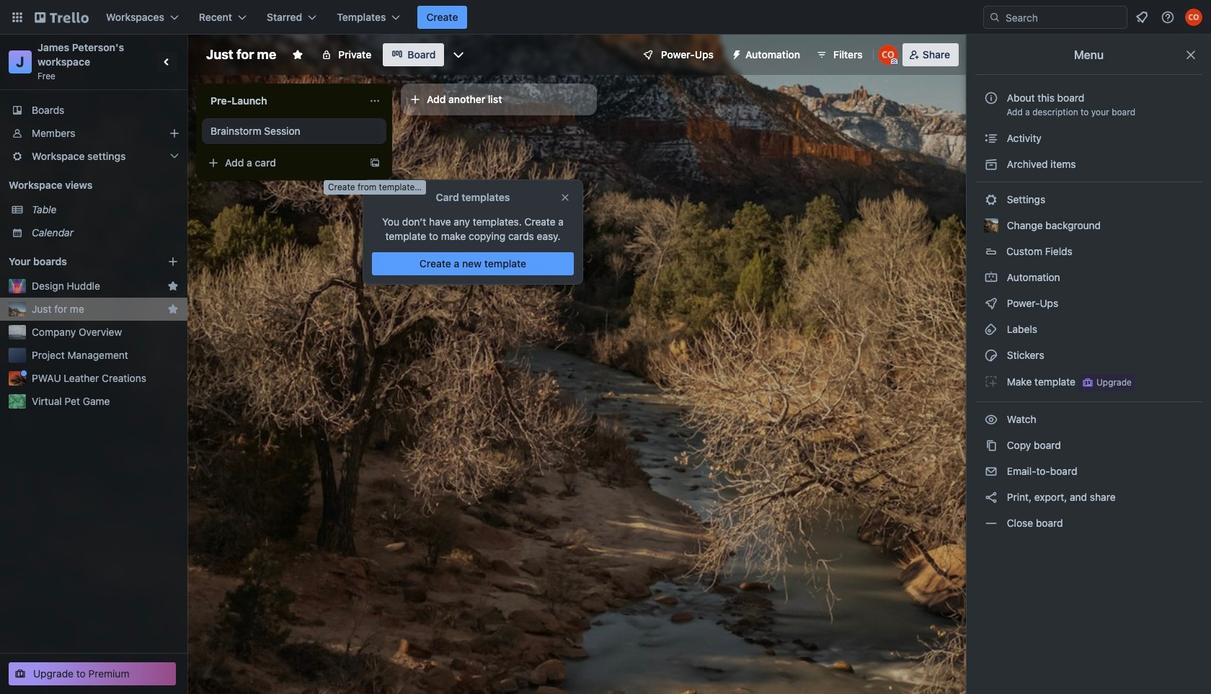 Task type: locate. For each thing, give the bounding box(es) containing it.
close popover image
[[560, 192, 571, 203]]

0 vertical spatial starred icon image
[[167, 280, 179, 292]]

sm image
[[984, 157, 999, 172], [984, 270, 999, 285], [984, 296, 999, 311], [984, 322, 999, 337], [984, 464, 999, 479], [984, 516, 999, 531]]

tooltip
[[324, 180, 426, 194]]

starred icon image
[[167, 280, 179, 292], [167, 304, 179, 315]]

workspace navigation collapse icon image
[[157, 52, 177, 72]]

search image
[[989, 12, 1001, 23]]

1 vertical spatial starred icon image
[[167, 304, 179, 315]]

5 sm image from the top
[[984, 464, 999, 479]]

this member is an admin of this board. image
[[891, 58, 898, 65]]

1 sm image from the top
[[984, 157, 999, 172]]

None text field
[[202, 89, 363, 112]]

create from template… image
[[369, 157, 381, 169]]

star or unstar board image
[[292, 49, 304, 61]]

sm image
[[725, 43, 746, 63], [984, 131, 999, 146], [984, 193, 999, 207], [984, 348, 999, 363], [984, 374, 999, 389], [984, 412, 999, 427], [984, 438, 999, 453], [984, 490, 999, 505]]

christina overa (christinaovera) image
[[878, 45, 898, 65]]

primary element
[[0, 0, 1211, 35]]



Task type: describe. For each thing, give the bounding box(es) containing it.
0 notifications image
[[1133, 9, 1151, 26]]

2 starred icon image from the top
[[167, 304, 179, 315]]

3 sm image from the top
[[984, 296, 999, 311]]

customize views image
[[452, 48, 466, 62]]

your boards with 6 items element
[[9, 253, 146, 270]]

1 starred icon image from the top
[[167, 280, 179, 292]]

4 sm image from the top
[[984, 322, 999, 337]]

2 sm image from the top
[[984, 270, 999, 285]]

Board name text field
[[199, 43, 284, 66]]

open information menu image
[[1161, 10, 1175, 25]]

christina overa (christinaovera) image
[[1185, 9, 1203, 26]]

add board image
[[167, 256, 179, 267]]

6 sm image from the top
[[984, 516, 999, 531]]

back to home image
[[35, 6, 89, 29]]

Search field
[[1001, 7, 1127, 27]]



Task type: vqa. For each thing, say whether or not it's contained in the screenshot.
1st Starred Icon
yes



